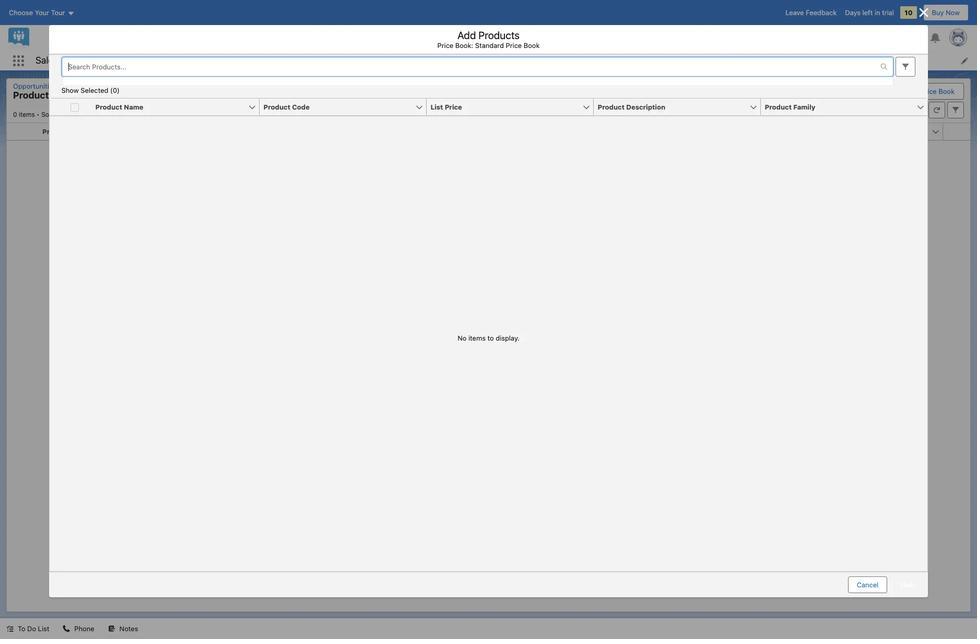 Task type: vqa. For each thing, say whether or not it's contained in the screenshot.
FORECASTS
yes



Task type: describe. For each thing, give the bounding box(es) containing it.
dashboards
[[219, 57, 257, 65]]

(
[[110, 86, 113, 94]]

forecasts link
[[169, 51, 213, 71]]

name
[[124, 103, 143, 111]]

by
[[63, 111, 70, 119]]

chatter link
[[133, 51, 169, 71]]

2 • from the left
[[105, 111, 108, 119]]

opportunities list item
[[383, 51, 453, 71]]

(sample)
[[137, 82, 165, 90]]

product for product family
[[765, 103, 792, 111]]

choose
[[895, 87, 919, 96]]

phone
[[74, 625, 94, 634]]

product for product code
[[264, 103, 290, 111]]

0 horizontal spatial products
[[13, 90, 54, 101]]

book inside add products price book: standard price book
[[524, 41, 540, 50]]

buy now
[[932, 8, 960, 17]]

book)
[[129, 90, 155, 101]]

reports
[[283, 57, 308, 65]]

widgets
[[109, 82, 135, 90]]

acme
[[65, 82, 83, 90]]

0 for 0 items • sorted by sort order • updated a few seconds ago
[[13, 111, 17, 119]]

feedback
[[806, 8, 837, 17]]

buy
[[932, 8, 944, 17]]

days left in trial
[[845, 8, 894, 17]]

list containing home
[[102, 51, 977, 71]]

add products price book: standard price book
[[437, 29, 540, 50]]

seconds
[[154, 111, 179, 119]]

recently viewed|price book entries|list view element
[[49, 57, 934, 580]]

family
[[793, 103, 815, 111]]

to
[[18, 625, 25, 634]]

days
[[845, 8, 861, 17]]

description
[[626, 103, 665, 111]]

list view controls image
[[903, 109, 926, 126]]

text default image
[[108, 626, 115, 633]]

a
[[137, 111, 140, 119]]

chatter
[[139, 57, 163, 65]]

)
[[117, 86, 120, 94]]

1 horizontal spatial opportunities link
[[383, 51, 439, 71]]

trial
[[882, 8, 894, 17]]

0 vertical spatial group
[[834, 32, 856, 44]]

show
[[61, 86, 79, 94]]

leave
[[786, 8, 804, 17]]

product family button
[[761, 99, 916, 115]]

accounts link
[[328, 51, 370, 71]]

to do list
[[18, 625, 49, 634]]

2 horizontal spatial 0
[[113, 86, 117, 94]]

left
[[863, 8, 873, 17]]

display.
[[496, 334, 520, 343]]

ago
[[181, 111, 192, 119]]

sales leader
[[36, 55, 89, 66]]

items for no items to display.
[[468, 334, 486, 343]]

phone button
[[57, 619, 101, 640]]

10
[[905, 8, 913, 17]]

list view controls image
[[904, 102, 927, 119]]

leader
[[60, 55, 89, 66]]

group inside recently viewed|price book entries|list view 'element'
[[896, 57, 916, 77]]

to
[[488, 334, 494, 343]]

code
[[292, 103, 310, 111]]

1,200
[[89, 82, 107, 90]]

no items to display.
[[458, 334, 520, 343]]

product description button
[[594, 99, 749, 115]]

list inside button
[[38, 625, 49, 634]]

product family element
[[761, 99, 934, 116]]

price inside choose price book button
[[921, 87, 937, 96]]

leave feedback link
[[786, 8, 837, 17]]

product family
[[765, 103, 815, 111]]

dashboards list item
[[213, 51, 277, 71]]

list inside button
[[431, 103, 443, 111]]

accounts
[[334, 57, 364, 65]]

-
[[84, 82, 88, 90]]

no
[[458, 334, 467, 343]]

0 items
[[49, 118, 71, 126]]

cell inside recently viewed|price book entries|list view 'element'
[[49, 99, 91, 116]]

product code element for the action element
[[793, 123, 949, 140]]

sort
[[72, 111, 84, 119]]

list price button
[[426, 99, 582, 115]]

product code button
[[259, 99, 415, 115]]



Task type: locate. For each thing, give the bounding box(es) containing it.
1 horizontal spatial opportunities
[[390, 57, 433, 65]]

0 horizontal spatial list
[[38, 625, 49, 634]]

action image
[[943, 123, 970, 140]]

product left description at the right of page
[[598, 103, 625, 111]]

reports list item
[[277, 51, 328, 71]]

do
[[27, 625, 36, 634]]

product left code on the top of page
[[264, 103, 290, 111]]

list price element
[[426, 99, 600, 116]]

text default image inside to do list button
[[6, 626, 14, 633]]

product description element
[[594, 99, 767, 116]]

0 vertical spatial list
[[431, 103, 443, 111]]

to do list button
[[0, 619, 56, 640]]

products status
[[13, 111, 109, 119]]

products right add
[[479, 29, 520, 41]]

product name button
[[91, 99, 248, 115]]

list
[[102, 51, 977, 71]]

items inside products|products (standard price book)|list view element
[[19, 111, 35, 119]]

book right choose
[[939, 87, 955, 96]]

opportunities inside list item
[[390, 57, 433, 65]]

text default image
[[881, 63, 888, 70], [6, 626, 14, 633], [63, 626, 70, 633]]

0 vertical spatial product code element
[[259, 99, 433, 116]]

selected
[[81, 86, 108, 94]]

0 horizontal spatial book
[[524, 41, 540, 50]]

1 vertical spatial products
[[13, 90, 54, 101]]

opportunities inside products|products (standard price book)|list view element
[[13, 82, 56, 90]]

items for 0 items • sorted by sort order • updated a few seconds ago
[[19, 111, 35, 119]]

2 horizontal spatial items
[[468, 334, 486, 343]]

product code element for list price element
[[259, 99, 433, 116]]

product code element containing product code
[[259, 99, 433, 116]]

forecasts
[[176, 57, 207, 65]]

opportunities link
[[383, 51, 439, 71], [13, 82, 61, 90]]

product description
[[598, 103, 665, 111]]

1 vertical spatial opportunities
[[13, 82, 56, 90]]

leave feedback
[[786, 8, 837, 17]]

product name
[[95, 103, 143, 111]]

few
[[142, 111, 152, 119]]

product left family
[[765, 103, 792, 111]]

0 inside products|products (standard price book)|list view element
[[13, 111, 17, 119]]

next
[[901, 581, 915, 590]]

1 horizontal spatial 0
[[49, 118, 53, 126]]

accounts list item
[[328, 51, 383, 71]]

product for product description
[[598, 103, 625, 111]]

0 horizontal spatial opportunities
[[13, 82, 56, 90]]

group
[[834, 32, 856, 44], [896, 57, 916, 77]]

add
[[457, 29, 476, 41]]

list price
[[431, 103, 462, 111]]

show selected ( 0 )
[[61, 86, 120, 94]]

1 horizontal spatial list
[[431, 103, 443, 111]]

0 for 0 items
[[49, 118, 53, 126]]

text default image for phone
[[63, 626, 70, 633]]

cancel button
[[848, 577, 888, 594]]

standard
[[475, 41, 504, 50]]

0 inside recently viewed|price book entries|list view 'element'
[[49, 118, 53, 126]]

book:
[[455, 41, 473, 50]]

opportunities link inside products|products (standard price book)|list view element
[[13, 82, 61, 90]]

items up item number image
[[19, 111, 35, 119]]

products|products (standard price book)|list view element
[[6, 78, 971, 613]]

product down 0 items
[[42, 127, 69, 136]]

1 horizontal spatial book
[[939, 87, 955, 96]]

products up sorted
[[13, 90, 54, 101]]

now
[[946, 8, 960, 17]]

1 vertical spatial product code element
[[793, 123, 949, 140]]

0 vertical spatial opportunities
[[390, 57, 433, 65]]

acme - 1,200 widgets (sample)
[[65, 82, 165, 90]]

items for 0 items
[[55, 118, 71, 126]]

1 • from the left
[[37, 111, 40, 119]]

text default image left the phone
[[63, 626, 70, 633]]

product element
[[38, 123, 191, 140]]

text default image left to
[[6, 626, 14, 633]]

0 horizontal spatial group
[[834, 32, 856, 44]]

dashboards link
[[213, 51, 263, 71]]

text default image for to do list
[[6, 626, 14, 633]]

product code
[[264, 103, 310, 111]]

text default image up choose price book button
[[881, 63, 888, 70]]

product
[[95, 103, 122, 111], [264, 103, 290, 111], [598, 103, 625, 111], [765, 103, 792, 111], [42, 127, 69, 136]]

order
[[86, 111, 103, 119]]

choose price book button
[[886, 84, 963, 99]]

products
[[479, 29, 520, 41], [13, 90, 54, 101]]

notes
[[119, 625, 138, 634]]

• right order
[[105, 111, 108, 119]]

home link
[[102, 51, 133, 71]]

items left to
[[468, 334, 486, 343]]

next button
[[892, 577, 924, 594]]

0 vertical spatial products
[[479, 29, 520, 41]]

1 horizontal spatial group
[[896, 57, 916, 77]]

1 horizontal spatial product code element
[[793, 123, 949, 140]]

1 horizontal spatial •
[[105, 111, 108, 119]]

sales
[[36, 55, 58, 66]]

choose price book
[[895, 87, 955, 96]]

0 horizontal spatial text default image
[[6, 626, 14, 633]]

0 horizontal spatial 0
[[13, 111, 17, 119]]

1 horizontal spatial text default image
[[63, 626, 70, 633]]

• left sorted
[[37, 111, 40, 119]]

price inside list price button
[[445, 103, 462, 111]]

0
[[113, 86, 117, 94], [13, 111, 17, 119], [49, 118, 53, 126]]

Search Products... text field
[[62, 57, 881, 76]]

0 vertical spatial book
[[524, 41, 540, 50]]

acme - 1,200 widgets (sample) link
[[61, 82, 169, 90]]

products inside add products price book: standard price book
[[479, 29, 520, 41]]

buy now button
[[923, 4, 969, 21]]

items left the sort
[[55, 118, 71, 126]]

book right standard
[[524, 41, 540, 50]]

list right do
[[38, 625, 49, 634]]

items
[[19, 111, 35, 119], [55, 118, 71, 126], [468, 334, 486, 343]]

•
[[37, 111, 40, 119], [105, 111, 108, 119]]

text default image inside the phone button
[[63, 626, 70, 633]]

updated
[[109, 111, 135, 119]]

opportunities
[[390, 57, 433, 65], [13, 82, 56, 90]]

list box
[[62, 77, 893, 86]]

home
[[108, 57, 127, 65]]

products (standard price book)
[[13, 90, 155, 101]]

1 horizontal spatial items
[[55, 118, 71, 126]]

sorted
[[41, 111, 61, 119]]

0 horizontal spatial •
[[37, 111, 40, 119]]

1 vertical spatial group
[[896, 57, 916, 77]]

product inside button
[[264, 103, 290, 111]]

list
[[431, 103, 443, 111], [38, 625, 49, 634]]

price
[[437, 41, 453, 50], [506, 41, 522, 50], [921, 87, 937, 96], [103, 90, 126, 101], [445, 103, 462, 111]]

2 horizontal spatial text default image
[[881, 63, 888, 70]]

0 horizontal spatial items
[[19, 111, 35, 119]]

reports link
[[277, 51, 314, 71]]

product name element
[[91, 99, 266, 116]]

1 horizontal spatial products
[[479, 29, 520, 41]]

1 vertical spatial book
[[939, 87, 955, 96]]

1 vertical spatial list
[[38, 625, 49, 634]]

0 horizontal spatial product code element
[[259, 99, 433, 116]]

book inside button
[[939, 87, 955, 96]]

product code element down "accounts" link
[[259, 99, 433, 116]]

product down (
[[95, 103, 122, 111]]

action element
[[943, 123, 970, 140]]

notes button
[[102, 619, 144, 640]]

inverse image
[[918, 6, 930, 19]]

list down opportunities list item
[[431, 103, 443, 111]]

in
[[875, 8, 880, 17]]

1 vertical spatial opportunities link
[[13, 82, 61, 90]]

(standard
[[56, 90, 101, 101]]

cell
[[49, 99, 91, 116]]

book
[[524, 41, 540, 50], [939, 87, 955, 96]]

0 vertical spatial opportunities link
[[383, 51, 439, 71]]

0 items • sorted by sort order • updated a few seconds ago
[[13, 111, 192, 119]]

item number image
[[7, 123, 38, 140]]

product inside 'element'
[[598, 103, 625, 111]]

product for product name
[[95, 103, 122, 111]]

product code element down product family element
[[793, 123, 949, 140]]

cancel
[[857, 581, 879, 590]]

0 horizontal spatial opportunities link
[[13, 82, 61, 90]]

group down days
[[834, 32, 856, 44]]

product code element
[[259, 99, 433, 116], [793, 123, 949, 140]]

group up choose
[[896, 57, 916, 77]]

item number element
[[7, 123, 38, 140]]



